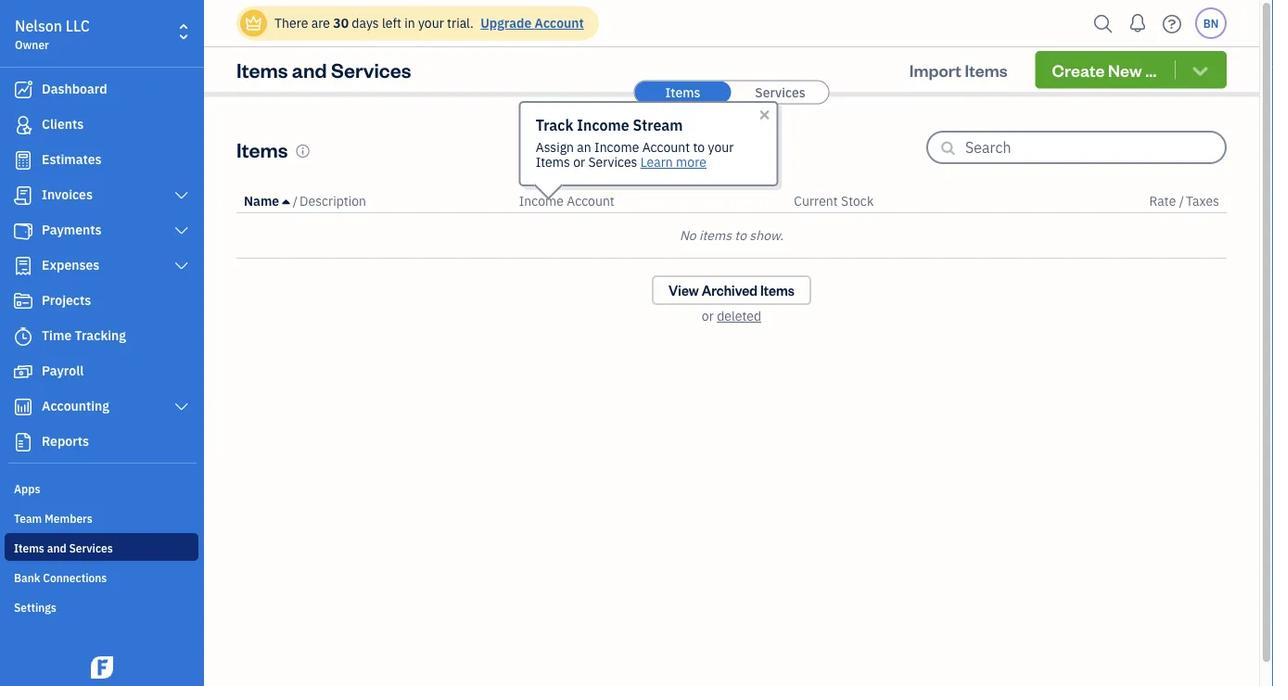 Task type: describe. For each thing, give the bounding box(es) containing it.
nelson
[[15, 16, 62, 36]]

no
[[680, 227, 696, 244]]

your inside assign an income account to your items or services
[[708, 139, 734, 156]]

info image
[[295, 144, 310, 159]]

description link
[[300, 192, 366, 210]]

settings link
[[5, 593, 198, 620]]

0 horizontal spatial your
[[418, 14, 444, 32]]

create
[[1052, 59, 1105, 81]]

items
[[699, 227, 732, 244]]

timer image
[[12, 327, 34, 346]]

name
[[244, 192, 279, 210]]

view
[[669, 281, 699, 299]]

payroll link
[[5, 355, 198, 389]]

items link
[[635, 81, 731, 103]]

bank
[[14, 570, 40, 585]]

expenses link
[[5, 249, 198, 283]]

an
[[577, 139, 591, 156]]

items and services inside 'link'
[[14, 541, 113, 556]]

or inside view archived items or deleted
[[702, 307, 714, 325]]

expense image
[[12, 257, 34, 275]]

import items
[[910, 59, 1008, 80]]

items left info icon
[[236, 136, 288, 162]]

learn more link
[[641, 153, 707, 171]]

services down the days
[[331, 56, 411, 83]]

learn
[[641, 153, 673, 171]]

no items to show.
[[680, 227, 784, 244]]

services inside assign an income account to your items or services
[[588, 153, 637, 171]]

assign an income account to your items or services
[[536, 139, 734, 171]]

team
[[14, 511, 42, 526]]

30
[[333, 14, 349, 32]]

team members
[[14, 511, 93, 526]]

current stock
[[794, 192, 874, 210]]

create new …
[[1052, 59, 1157, 81]]

in
[[405, 14, 415, 32]]

tracking
[[75, 327, 126, 344]]

rate
[[1150, 192, 1176, 210]]

upgrade
[[481, 14, 532, 32]]

to inside assign an income account to your items or services
[[693, 139, 705, 156]]

items and services link
[[5, 533, 198, 561]]

2 vertical spatial account
[[567, 192, 615, 210]]

search image
[[1089, 10, 1118, 38]]

settings
[[14, 600, 56, 615]]

0 vertical spatial and
[[292, 56, 327, 83]]

time
[[42, 327, 72, 344]]

llc
[[66, 16, 90, 36]]

chevron large down image for invoices
[[173, 188, 190, 203]]

dashboard
[[42, 80, 107, 97]]

dashboard image
[[12, 81, 34, 99]]

time tracking link
[[5, 320, 198, 353]]

account inside assign an income account to your items or services
[[642, 139, 690, 156]]

show.
[[750, 227, 784, 244]]

services inside 'link'
[[69, 541, 113, 556]]

current
[[794, 192, 838, 210]]

items inside "link"
[[665, 83, 701, 101]]

services up close icon
[[755, 83, 806, 101]]

main element
[[0, 0, 250, 686]]

assign
[[536, 139, 574, 156]]

current stock link
[[794, 192, 874, 210]]

bn button
[[1195, 7, 1227, 39]]

are
[[311, 14, 330, 32]]

estimate image
[[12, 151, 34, 170]]

client image
[[12, 116, 34, 134]]

payments
[[42, 221, 102, 238]]

report image
[[12, 433, 34, 452]]

archived
[[702, 281, 758, 299]]

Search text field
[[965, 133, 1225, 162]]



Task type: vqa. For each thing, say whether or not it's contained in the screenshot.
Make
no



Task type: locate. For each thing, give the bounding box(es) containing it.
crown image
[[244, 13, 263, 33]]

items right import
[[965, 59, 1008, 80]]

members
[[45, 511, 93, 526]]

payment image
[[12, 222, 34, 240]]

0 vertical spatial or
[[573, 153, 585, 171]]

1 vertical spatial items and services
[[14, 541, 113, 556]]

trial.
[[447, 14, 474, 32]]

dashboard link
[[5, 73, 198, 107]]

to
[[693, 139, 705, 156], [735, 227, 747, 244]]

account right upgrade
[[535, 14, 584, 32]]

clients
[[42, 115, 84, 133]]

stock
[[841, 192, 874, 210]]

2 chevron large down image from the top
[[173, 224, 190, 238]]

bn
[[1204, 16, 1219, 31]]

0 horizontal spatial and
[[47, 541, 66, 556]]

description
[[300, 192, 366, 210]]

view archived items link
[[652, 275, 811, 305]]

services up bank connections link
[[69, 541, 113, 556]]

to right "items"
[[735, 227, 747, 244]]

0 vertical spatial your
[[418, 14, 444, 32]]

2 vertical spatial income
[[519, 192, 564, 210]]

chevrondown image
[[1190, 60, 1211, 79]]

go to help image
[[1157, 10, 1187, 38]]

and down team members
[[47, 541, 66, 556]]

or left the deleted
[[702, 307, 714, 325]]

services down track income stream
[[588, 153, 637, 171]]

income up 'an'
[[577, 115, 629, 135]]

income inside assign an income account to your items or services
[[595, 139, 639, 156]]

items down team
[[14, 541, 44, 556]]

items left 'an'
[[536, 153, 570, 171]]

items up deleted link
[[760, 281, 795, 299]]

items and services down are
[[236, 56, 411, 83]]

payroll
[[42, 362, 84, 379]]

invoice image
[[12, 186, 34, 205]]

payments link
[[5, 214, 198, 248]]

items and services up bank connections
[[14, 541, 113, 556]]

chart image
[[12, 398, 34, 416]]

close image
[[757, 108, 772, 122]]

rate link
[[1150, 192, 1179, 210]]

1 vertical spatial to
[[735, 227, 747, 244]]

income down track income stream
[[595, 139, 639, 156]]

freshbooks image
[[87, 657, 117, 679]]

1 / from the left
[[293, 192, 298, 210]]

and inside 'link'
[[47, 541, 66, 556]]

import
[[910, 59, 962, 80]]

rate / taxes
[[1150, 192, 1220, 210]]

apps
[[14, 481, 40, 496]]

services link
[[732, 81, 829, 103]]

deleted link
[[717, 307, 762, 325]]

accounting
[[42, 397, 109, 415]]

owner
[[15, 37, 49, 52]]

1 horizontal spatial /
[[1179, 192, 1184, 210]]

projects link
[[5, 285, 198, 318]]

projects
[[42, 292, 91, 309]]

or inside assign an income account to your items or services
[[573, 153, 585, 171]]

time tracking
[[42, 327, 126, 344]]

import items button
[[893, 51, 1025, 88]]

reports link
[[5, 426, 198, 459]]

0 vertical spatial income
[[577, 115, 629, 135]]

1 horizontal spatial or
[[702, 307, 714, 325]]

your right "in"
[[418, 14, 444, 32]]

chevron large down image
[[173, 188, 190, 203], [173, 224, 190, 238], [173, 259, 190, 274], [173, 400, 190, 415]]

create new … button
[[1036, 51, 1227, 89]]

nelson llc owner
[[15, 16, 90, 52]]

4 chevron large down image from the top
[[173, 400, 190, 415]]

income
[[577, 115, 629, 135], [595, 139, 639, 156], [519, 192, 564, 210]]

1 chevron large down image from the top
[[173, 188, 190, 203]]

taxes
[[1186, 192, 1220, 210]]

/
[[293, 192, 298, 210], [1179, 192, 1184, 210]]

left
[[382, 14, 401, 32]]

apps link
[[5, 474, 198, 502]]

invoices link
[[5, 179, 198, 212]]

and down are
[[292, 56, 327, 83]]

items down 'crown' image
[[236, 56, 288, 83]]

view archived items or deleted
[[669, 281, 795, 325]]

your
[[418, 14, 444, 32], [708, 139, 734, 156]]

0 vertical spatial account
[[535, 14, 584, 32]]

…
[[1146, 59, 1157, 81]]

0 horizontal spatial or
[[573, 153, 585, 171]]

days
[[352, 14, 379, 32]]

0 horizontal spatial items and services
[[14, 541, 113, 556]]

chevron large down image inside payments link
[[173, 224, 190, 238]]

0 horizontal spatial to
[[693, 139, 705, 156]]

estimates
[[42, 151, 102, 168]]

account down 'an'
[[567, 192, 615, 210]]

expenses
[[42, 256, 99, 274]]

track income stream
[[536, 115, 683, 135]]

chevron large down image left name
[[173, 188, 190, 203]]

items
[[236, 56, 288, 83], [965, 59, 1008, 80], [665, 83, 701, 101], [236, 136, 288, 162], [536, 153, 570, 171], [760, 281, 795, 299], [14, 541, 44, 556]]

0 vertical spatial to
[[693, 139, 705, 156]]

items up stream
[[665, 83, 701, 101]]

1 horizontal spatial your
[[708, 139, 734, 156]]

1 vertical spatial account
[[642, 139, 690, 156]]

1 vertical spatial or
[[702, 307, 714, 325]]

1 vertical spatial income
[[595, 139, 639, 156]]

create new … button
[[1036, 51, 1227, 89]]

income account
[[519, 192, 615, 210]]

1 vertical spatial and
[[47, 541, 66, 556]]

items and services
[[236, 56, 411, 83], [14, 541, 113, 556]]

/ right rate
[[1179, 192, 1184, 210]]

project image
[[12, 292, 34, 311]]

account
[[535, 14, 584, 32], [642, 139, 690, 156], [567, 192, 615, 210]]

there are 30 days left in your trial. upgrade account
[[275, 14, 584, 32]]

track
[[536, 115, 574, 135]]

more
[[676, 153, 707, 171]]

upgrade account link
[[477, 14, 584, 32]]

clients link
[[5, 109, 198, 142]]

bank connections link
[[5, 563, 198, 591]]

chevron large down image down 'invoices' link
[[173, 224, 190, 238]]

items inside button
[[965, 59, 1008, 80]]

connections
[[43, 570, 107, 585]]

reports
[[42, 433, 89, 450]]

items inside 'link'
[[14, 541, 44, 556]]

learn more
[[641, 153, 707, 171]]

0 horizontal spatial /
[[293, 192, 298, 210]]

or up income account
[[573, 153, 585, 171]]

caretup image
[[282, 194, 290, 209]]

1 horizontal spatial items and services
[[236, 56, 411, 83]]

chevron large down image for accounting
[[173, 400, 190, 415]]

estimates link
[[5, 144, 198, 177]]

items inside view archived items or deleted
[[760, 281, 795, 299]]

new
[[1108, 59, 1142, 81]]

invoices
[[42, 186, 93, 203]]

your right the more
[[708, 139, 734, 156]]

chevron large down image down payments link
[[173, 259, 190, 274]]

accounting link
[[5, 390, 198, 424]]

2 / from the left
[[1179, 192, 1184, 210]]

money image
[[12, 363, 34, 381]]

3 chevron large down image from the top
[[173, 259, 190, 274]]

or
[[573, 153, 585, 171], [702, 307, 714, 325]]

1 vertical spatial your
[[708, 139, 734, 156]]

/ right caretup icon
[[293, 192, 298, 210]]

team members link
[[5, 504, 198, 531]]

0 vertical spatial items and services
[[236, 56, 411, 83]]

1 horizontal spatial and
[[292, 56, 327, 83]]

stream
[[633, 115, 683, 135]]

there
[[275, 14, 308, 32]]

income down assign
[[519, 192, 564, 210]]

items inside assign an income account to your items or services
[[536, 153, 570, 171]]

chevron large down image up reports link
[[173, 400, 190, 415]]

chevron large down image for payments
[[173, 224, 190, 238]]

name link
[[244, 192, 293, 210]]

1 horizontal spatial to
[[735, 227, 747, 244]]

to right learn
[[693, 139, 705, 156]]

income account link
[[519, 192, 615, 210]]

bank connections
[[14, 570, 107, 585]]

chevron large down image for expenses
[[173, 259, 190, 274]]

notifications image
[[1123, 5, 1153, 42]]

deleted
[[717, 307, 762, 325]]

account down stream
[[642, 139, 690, 156]]



